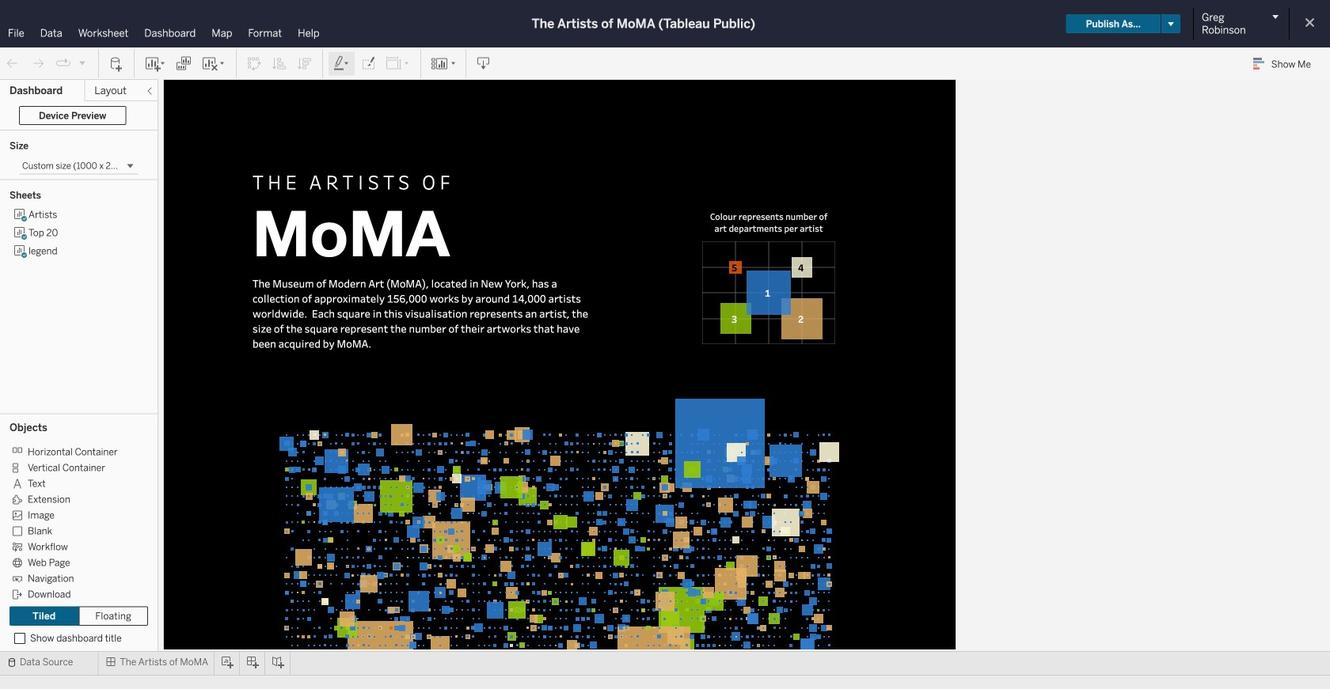 Task type: vqa. For each thing, say whether or not it's contained in the screenshot.
create 'icon'
no



Task type: describe. For each thing, give the bounding box(es) containing it.
redo image
[[30, 56, 46, 72]]

3 option from the top
[[10, 476, 137, 491]]

new worksheet image
[[144, 56, 166, 72]]

clear sheet image
[[201, 56, 227, 72]]

objects list box
[[10, 439, 148, 602]]

8 option from the top
[[10, 555, 137, 571]]

swap rows and columns image
[[246, 56, 262, 72]]

7 option from the top
[[10, 539, 137, 555]]

5 option from the top
[[10, 507, 137, 523]]

sort ascending image
[[272, 56, 288, 72]]

sort descending image
[[297, 56, 313, 72]]

undo image
[[5, 56, 21, 72]]

duplicate image
[[176, 56, 192, 72]]

highlight image
[[333, 56, 351, 72]]

6 option from the top
[[10, 523, 137, 539]]

new data source image
[[109, 56, 124, 72]]

collapse image
[[145, 86, 154, 96]]

show/hide cards image
[[431, 56, 456, 72]]

download image
[[476, 56, 492, 72]]



Task type: locate. For each thing, give the bounding box(es) containing it.
list box
[[10, 206, 148, 409]]

9 option from the top
[[10, 571, 137, 587]]

10 option from the top
[[10, 587, 137, 602]]

fit image
[[386, 56, 411, 72]]

option
[[10, 444, 137, 460], [10, 460, 137, 476], [10, 476, 137, 491], [10, 491, 137, 507], [10, 507, 137, 523], [10, 523, 137, 539], [10, 539, 137, 555], [10, 555, 137, 571], [10, 571, 137, 587], [10, 587, 137, 602]]

2 option from the top
[[10, 460, 137, 476]]

replay animation image
[[55, 56, 71, 71]]

format workbook image
[[360, 56, 376, 72]]

4 option from the top
[[10, 491, 137, 507]]

togglestate option group
[[10, 607, 148, 627]]

replay animation image
[[78, 58, 87, 68]]

1 option from the top
[[10, 444, 137, 460]]



